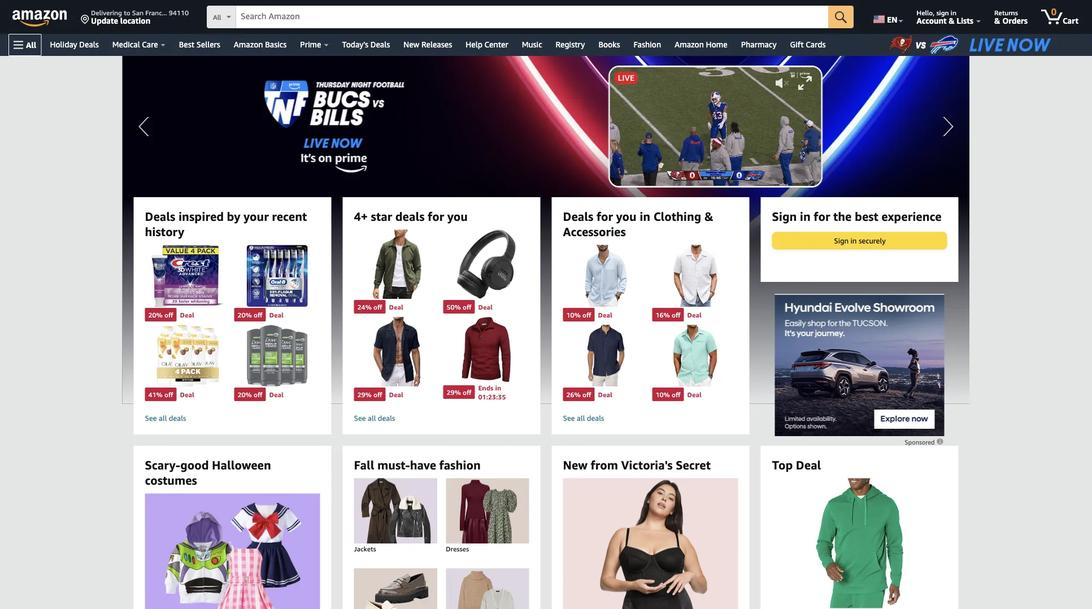 Task type: describe. For each thing, give the bounding box(es) containing it.
all button
[[8, 34, 42, 56]]

web player element
[[611, 67, 822, 186]]

10% for the coofandy mens casual linen shirt short sleeve button down shirt summer beach hawaiian shirts light green image
[[656, 391, 670, 399]]

have
[[410, 458, 437, 472]]

expand player image
[[799, 76, 813, 90]]

deal for the coofandy men's short sleeve button up shirts lightweight cotton waffle knit t shirts white image
[[688, 311, 702, 319]]

good
[[180, 458, 209, 472]]

best sellers
[[179, 40, 220, 49]]

lists
[[957, 16, 974, 25]]

for inside the deals for you in clothing & accessories
[[597, 209, 614, 223]]

coofandy men's shirt jacket summer lightweight varsity jacket casual bomber coats image
[[354, 230, 440, 299]]

29% for coofandy mens casual shirts short sleeve linen casual button down shirts for men fashion summer beach shirt regular fit navy blue - xxl image
[[358, 391, 372, 399]]

in for sign in for the best experience
[[801, 209, 811, 223]]

music
[[522, 40, 543, 49]]

16% off
[[656, 311, 681, 319]]

3 for from the left
[[814, 209, 831, 223]]

scary-
[[145, 458, 180, 472]]

see all deals for 4+ star deals for you
[[354, 414, 395, 423]]

pharmacy link
[[735, 37, 784, 53]]

scary-good halloween costumes
[[145, 458, 271, 488]]

ends in 01:23:35
[[479, 384, 506, 401]]

today's deals
[[342, 40, 390, 49]]

deal for coofandy linen shirt for men blue casual long sleeve beach shirts lightweight summer button down shirt image
[[598, 311, 613, 319]]

gift cards link
[[784, 37, 840, 53]]

in inside the deals for you in clothing & accessories
[[640, 209, 651, 223]]

history
[[145, 225, 184, 239]]

prime
[[300, 40, 321, 49]]

deals for deals inspired by your recent history
[[169, 414, 186, 423]]

amazon image
[[12, 10, 67, 27]]

amazon home link
[[668, 37, 735, 53]]

help center
[[466, 40, 509, 49]]

hello,
[[917, 8, 935, 16]]

20% for crest 3d white toothpaste, advanced luminous mint, teeth whitening toothpaste, 3.7 oz (pack of 4) image on the left
[[148, 311, 163, 319]]

main content containing deals inspired by your recent history
[[0, 56, 1093, 610]]

1 you from the left
[[448, 209, 468, 223]]

to
[[124, 8, 130, 16]]

deals right star
[[396, 209, 425, 223]]

fashion
[[634, 40, 662, 49]]

sign in securely
[[835, 236, 886, 245]]

deals inside deals inspired by your recent history
[[145, 209, 176, 223]]

deal for jbl tune 510bt: wireless on-ear headphones with purebass sound - black image
[[479, 303, 493, 311]]

medical care link
[[106, 37, 172, 53]]

see all deals link for deals for you in clothing & accessories
[[563, 414, 739, 423]]

un mute image
[[776, 78, 790, 88]]

shoes image
[[343, 569, 448, 610]]

holiday
[[50, 40, 77, 49]]

jbl tune 510bt: wireless on-ear headphones with purebass sound - black image
[[444, 230, 530, 299]]

off for dove men+care body wash extra fresh for men's skin care body wash effectively washes away bacteria while nourishing your skin, 18 fl oz (pack of 4) image
[[254, 391, 263, 399]]

account & lists
[[917, 16, 974, 25]]

& for account
[[949, 16, 955, 25]]

must-
[[378, 458, 410, 472]]

star
[[371, 209, 393, 223]]

today's deals link
[[336, 37, 397, 53]]

sellers
[[197, 40, 220, 49]]

delivering to san franc... 94110 update location
[[91, 8, 189, 25]]

amazon essentials men's apparel image
[[816, 479, 904, 609]]

recent
[[272, 209, 307, 223]]

center
[[485, 40, 509, 49]]

amazon for amazon basics
[[234, 40, 263, 49]]

costumes
[[145, 473, 197, 488]]

music link
[[515, 37, 549, 53]]

best sellers link
[[172, 37, 227, 53]]

new for new releases
[[404, 40, 420, 49]]

new releases link
[[397, 37, 459, 53]]

location
[[120, 16, 151, 25]]

sign for sign in securely
[[835, 236, 849, 245]]

delivering
[[91, 8, 122, 16]]

jackets link
[[343, 479, 448, 564]]

books link
[[592, 37, 627, 53]]

best
[[179, 40, 195, 49]]

navigation navigation
[[0, 0, 1093, 56]]

see all deals link for deals inspired by your recent history
[[145, 414, 320, 423]]

the
[[834, 209, 852, 223]]

care
[[142, 40, 158, 49]]

off for coofandy men's casual pullover sweatshirt polo collar sweater napping inside red image
[[463, 388, 472, 396]]

20% off for oral-b crossaction all in one soft toothbrushes, deep plaque removal, 6 count image
[[238, 311, 263, 319]]

Search Amazon text field
[[236, 6, 829, 28]]

off for olay ultra rich moisture body wash with shea butter, 22oz (pack of 4) image
[[165, 391, 173, 399]]

fashion
[[440, 458, 481, 472]]

registry
[[556, 40, 585, 49]]

en
[[888, 15, 898, 24]]

new from victoria's secret
[[563, 458, 711, 472]]

franc...
[[145, 8, 167, 16]]

sponsored link
[[906, 437, 945, 448]]

leave feedback on sponsored ad element
[[906, 439, 945, 446]]

prime video web player element
[[611, 67, 822, 186]]

& for returns
[[995, 16, 1001, 25]]

dresses image
[[435, 479, 540, 544]]

deal right top
[[797, 458, 822, 472]]

san
[[132, 8, 144, 16]]

fall
[[354, 458, 375, 472]]

amazon for amazon home
[[675, 40, 704, 49]]

dresses link
[[435, 479, 540, 564]]

see all deals for deals inspired by your recent history
[[145, 414, 186, 423]]

see for 4+ star deals for you
[[354, 414, 366, 423]]

gift
[[791, 40, 804, 49]]

dove men+care body wash extra fresh for men's skin care body wash effectively washes away bacteria while nourishing your skin, 18 fl oz (pack of 4) image
[[234, 325, 320, 387]]

accessories
[[563, 225, 626, 239]]

deal for coofandy mens linen wedding shirt guayabera short-sleeve lightweight tee shirts image
[[598, 391, 613, 399]]

victoria's
[[622, 458, 673, 472]]

off for jbl tune 510bt: wireless on-ear headphones with purebass sound - black image
[[463, 303, 472, 311]]

deal for oral-b crossaction all in one soft toothbrushes, deep plaque removal, 6 count image
[[269, 311, 284, 319]]

en link
[[867, 3, 909, 31]]

deal for coofandy men's shirt jacket summer lightweight varsity jacket casual bomber coats image
[[389, 303, 404, 311]]

off for crest 3d white toothpaste, advanced luminous mint, teeth whitening toothpaste, 3.7 oz (pack of 4) image on the left
[[165, 311, 173, 319]]

today's
[[342, 40, 369, 49]]

medical care
[[112, 40, 158, 49]]

20% off for crest 3d white toothpaste, advanced luminous mint, teeth whitening toothpaste, 3.7 oz (pack of 4) image on the left
[[148, 311, 173, 319]]

cards
[[806, 40, 826, 49]]

account
[[917, 16, 947, 25]]

16%
[[656, 311, 670, 319]]

fall must-have fashion
[[354, 458, 481, 472]]

your
[[244, 209, 269, 223]]

41% off
[[148, 391, 173, 399]]

deal for crest 3d white toothpaste, advanced luminous mint, teeth whitening toothpaste, 3.7 oz (pack of 4) image on the left
[[180, 311, 194, 319]]

prime link
[[294, 37, 336, 53]]

24% off
[[358, 303, 382, 311]]

see for deals inspired by your recent history
[[145, 414, 157, 423]]

secret
[[676, 458, 711, 472]]

prime video web player element
[[611, 67, 822, 186]]

holiday deals link
[[43, 37, 106, 53]]

amazon basics
[[234, 40, 287, 49]]



Task type: locate. For each thing, give the bounding box(es) containing it.
see all deals for deals for you in clothing & accessories
[[563, 414, 605, 423]]

1 see all deals from the left
[[145, 414, 186, 423]]

2 all from the left
[[368, 414, 376, 423]]

in inside "ends in 01:23:35"
[[496, 384, 502, 392]]

10% for coofandy linen shirt for men blue casual long sleeve beach shirts lightweight summer button down shirt image
[[567, 311, 581, 319]]

see all deals link up the victoria's on the right of page
[[563, 414, 739, 423]]

securely
[[859, 236, 886, 245]]

medical
[[112, 40, 140, 49]]

20% down crest 3d white toothpaste, advanced luminous mint, teeth whitening toothpaste, 3.7 oz (pack of 4) image on the left
[[148, 311, 163, 319]]

off down crest 3d white toothpaste, advanced luminous mint, teeth whitening toothpaste, 3.7 oz (pack of 4) image on the left
[[165, 311, 173, 319]]

clothing
[[654, 209, 702, 223]]

all down 26% off
[[577, 414, 585, 423]]

sponsored
[[906, 439, 937, 446]]

24%
[[358, 303, 372, 311]]

0 horizontal spatial see all deals link
[[145, 414, 320, 423]]

3 see all deals from the left
[[563, 414, 605, 423]]

deal for dove men+care body wash extra fresh for men's skin care body wash effectively washes away bacteria while nourishing your skin, 18 fl oz (pack of 4) image
[[269, 391, 284, 399]]

gift cards
[[791, 40, 826, 49]]

1 vertical spatial 10% off
[[656, 391, 681, 399]]

off right 41%
[[165, 391, 173, 399]]

0 horizontal spatial 29%
[[358, 391, 372, 399]]

1 horizontal spatial &
[[949, 16, 955, 25]]

29% off down coofandy mens casual shirts short sleeve linen casual button down shirts for men fashion summer beach shirt regular fit navy blue - xxl image
[[358, 391, 382, 399]]

deal down dove men+care body wash extra fresh for men's skin care body wash effectively washes away bacteria while nourishing your skin, 18 fl oz (pack of 4) image
[[269, 391, 284, 399]]

deal right 50% off
[[479, 303, 493, 311]]

deal down oral-b crossaction all in one soft toothbrushes, deep plaque removal, 6 count image
[[269, 311, 284, 319]]

1 all from the left
[[159, 414, 167, 423]]

home
[[707, 40, 728, 49]]

29% off for coofandy men's casual pullover sweatshirt polo collar sweater napping inside red image
[[447, 388, 472, 396]]

new for new from victoria's secret
[[563, 458, 588, 472]]

off for the coofandy men's short sleeve button up shirts lightweight cotton waffle knit t shirts white image
[[672, 311, 681, 319]]

sign in for the best experience
[[773, 209, 942, 223]]

10% off down coofandy linen shirt for men blue casual long sleeve beach shirts lightweight summer button down shirt image
[[567, 311, 592, 319]]

0 horizontal spatial 29% off
[[358, 391, 382, 399]]

pharmacy
[[742, 40, 777, 49]]

deals right holiday
[[79, 40, 99, 49]]

1 horizontal spatial all
[[213, 13, 221, 21]]

halloween
[[212, 458, 271, 472]]

None submit
[[829, 6, 854, 28]]

amazon left home
[[675, 40, 704, 49]]

you up accessories
[[617, 209, 637, 223]]

for up accessories
[[597, 209, 614, 223]]

0 horizontal spatial you
[[448, 209, 468, 223]]

sign
[[937, 8, 950, 16]]

20% down oral-b crossaction all in one soft toothbrushes, deep plaque removal, 6 count image
[[238, 311, 252, 319]]

off right 50%
[[463, 303, 472, 311]]

2 horizontal spatial &
[[995, 16, 1001, 25]]

all up 'sellers'
[[213, 13, 221, 21]]

off down coofandy mens casual shirts short sleeve linen casual button down shirts for men fashion summer beach shirt regular fit navy blue - xxl image
[[374, 391, 382, 399]]

off for coofandy men's shirt jacket summer lightweight varsity jacket casual bomber coats image
[[374, 303, 382, 311]]

1 horizontal spatial 29%
[[447, 388, 461, 396]]

1 horizontal spatial 10%
[[656, 391, 670, 399]]

& left 'orders'
[[995, 16, 1001, 25]]

0 horizontal spatial all
[[26, 40, 36, 49]]

deal right 24% off
[[389, 303, 404, 311]]

jackets
[[354, 545, 376, 553]]

coofandy men's casual pullover sweatshirt polo collar sweater napping inside red image
[[444, 317, 530, 382]]

coofandy linen shirt for men blue casual long sleeve beach shirts lightweight summer button down shirt image
[[563, 245, 649, 307]]

for
[[428, 209, 445, 223], [597, 209, 614, 223], [814, 209, 831, 223]]

20% down dove men+care body wash extra fresh for men's skin care body wash effectively washes away bacteria while nourishing your skin, 18 fl oz (pack of 4) image
[[238, 391, 252, 399]]

from
[[591, 458, 619, 472]]

& left lists
[[949, 16, 955, 25]]

deal right 26% off
[[598, 391, 613, 399]]

deals right today's
[[371, 40, 390, 49]]

in left the
[[801, 209, 811, 223]]

in inside "navigation" navigation
[[951, 8, 957, 16]]

deals inside the deals for you in clothing & accessories
[[563, 209, 594, 223]]

off for coofandy linen shirt for men blue casual long sleeve beach shirts lightweight summer button down shirt image
[[583, 311, 592, 319]]

off right 16%
[[672, 311, 681, 319]]

deal down crest 3d white toothpaste, advanced luminous mint, teeth whitening toothpaste, 3.7 oz (pack of 4) image on the left
[[180, 311, 194, 319]]

0 horizontal spatial 10%
[[567, 311, 581, 319]]

29% for coofandy men's casual pullover sweatshirt polo collar sweater napping inside red image
[[447, 388, 461, 396]]

2 horizontal spatial see all deals
[[563, 414, 605, 423]]

coofandy mens casual linen shirt short sleeve button down shirt summer beach hawaiian shirts light green image
[[653, 325, 739, 387]]

29%
[[447, 388, 461, 396], [358, 391, 372, 399]]

deal for the coofandy mens casual linen shirt short sleeve button down shirt summer beach hawaiian shirts light green image
[[688, 391, 702, 399]]

see down 41%
[[145, 414, 157, 423]]

off for coofandy mens casual shirts short sleeve linen casual button down shirts for men fashion summer beach shirt regular fit navy blue - xxl image
[[374, 391, 382, 399]]

3 all from the left
[[577, 414, 585, 423]]

0 horizontal spatial for
[[428, 209, 445, 223]]

1 horizontal spatial see all deals
[[354, 414, 395, 423]]

see up 'fall'
[[354, 414, 366, 423]]

none submit inside all search field
[[829, 6, 854, 28]]

all inside button
[[26, 40, 36, 49]]

amazon basics link
[[227, 37, 294, 53]]

10% down coofandy linen shirt for men blue casual long sleeve beach shirts lightweight summer button down shirt image
[[567, 311, 581, 319]]

50% off
[[447, 303, 472, 311]]

0 horizontal spatial see all deals
[[145, 414, 186, 423]]

deal
[[389, 303, 404, 311], [479, 303, 493, 311], [180, 311, 194, 319], [269, 311, 284, 319], [598, 311, 613, 319], [688, 311, 702, 319], [180, 391, 194, 399], [269, 391, 284, 399], [389, 391, 404, 399], [598, 391, 613, 399], [688, 391, 702, 399], [797, 458, 822, 472]]

1 horizontal spatial 29% off
[[447, 388, 472, 396]]

1 vertical spatial sign
[[835, 236, 849, 245]]

see all deals down 26% off
[[563, 414, 605, 423]]

sign in securely link
[[773, 233, 947, 249]]

0 horizontal spatial see
[[145, 414, 157, 423]]

0 horizontal spatial amazon
[[234, 40, 263, 49]]

new left releases
[[404, 40, 420, 49]]

experience
[[882, 209, 942, 223]]

29% down coofandy mens casual shirts short sleeve linen casual button down shirts for men fashion summer beach shirt regular fit navy blue - xxl image
[[358, 391, 372, 399]]

off down oral-b crossaction all in one soft toothbrushes, deep plaque removal, 6 count image
[[254, 311, 263, 319]]

off for oral-b crossaction all in one soft toothbrushes, deep plaque removal, 6 count image
[[254, 311, 263, 319]]

main content
[[0, 56, 1093, 610]]

1 horizontal spatial new
[[563, 458, 588, 472]]

1 horizontal spatial 10% off
[[656, 391, 681, 399]]

2 you from the left
[[617, 209, 637, 223]]

29% left ends
[[447, 388, 461, 396]]

inspired
[[179, 209, 224, 223]]

deal right 41% off
[[180, 391, 194, 399]]

in for ends in 01:23:35
[[496, 384, 502, 392]]

off for coofandy mens linen wedding shirt guayabera short-sleeve lightweight tee shirts image
[[583, 391, 592, 399]]

see all deals up 'fall'
[[354, 414, 395, 423]]

new
[[404, 40, 420, 49], [563, 458, 588, 472]]

see down 26%
[[563, 414, 575, 423]]

20% off down oral-b crossaction all in one soft toothbrushes, deep plaque removal, 6 count image
[[238, 311, 263, 319]]

basics
[[265, 40, 287, 49]]

deals inspired by your recent history
[[145, 209, 307, 239]]

top
[[773, 458, 793, 472]]

in up '01:23:35'
[[496, 384, 502, 392]]

in left securely
[[851, 236, 857, 245]]

20% off down crest 3d white toothpaste, advanced luminous mint, teeth whitening toothpaste, 3.7 oz (pack of 4) image on the left
[[148, 311, 173, 319]]

scary-good halloween costumes image
[[135, 494, 330, 610]]

help
[[466, 40, 483, 49]]

2 see all deals from the left
[[354, 414, 395, 423]]

1 see from the left
[[145, 414, 157, 423]]

registry link
[[549, 37, 592, 53]]

4+
[[354, 209, 368, 223]]

2 see from the left
[[354, 414, 366, 423]]

releases
[[422, 40, 452, 49]]

off right 24%
[[374, 303, 382, 311]]

20% off for dove men+care body wash extra fresh for men's skin care body wash effectively washes away bacteria while nourishing your skin, 18 fl oz (pack of 4) image
[[238, 391, 263, 399]]

29% off for coofandy mens casual shirts short sleeve linen casual button down shirts for men fashion summer beach shirt regular fit navy blue - xxl image
[[358, 391, 382, 399]]

94110
[[169, 8, 189, 16]]

new releases
[[404, 40, 452, 49]]

0 vertical spatial new
[[404, 40, 420, 49]]

0
[[1052, 7, 1057, 17]]

amazon left the "basics" on the top
[[234, 40, 263, 49]]

2 horizontal spatial see
[[563, 414, 575, 423]]

deals down 41% off
[[169, 414, 186, 423]]

dresses
[[446, 545, 469, 553]]

20% off down dove men+care body wash extra fresh for men's skin care body wash effectively washes away bacteria while nourishing your skin, 18 fl oz (pack of 4) image
[[238, 391, 263, 399]]

2 see all deals link from the left
[[354, 414, 530, 423]]

crest 3d white toothpaste, advanced luminous mint, teeth whitening toothpaste, 3.7 oz (pack of 4) image
[[145, 245, 231, 307]]

0 horizontal spatial all
[[159, 414, 167, 423]]

sign inside sign in securely link
[[835, 236, 849, 245]]

all for deals for you in clothing & accessories
[[577, 414, 585, 423]]

new inside 'link'
[[404, 40, 420, 49]]

0 vertical spatial 10% off
[[567, 311, 592, 319]]

29% off left ends
[[447, 388, 472, 396]]

0 horizontal spatial sign
[[773, 209, 797, 223]]

help center link
[[459, 37, 515, 53]]

1 horizontal spatial for
[[597, 209, 614, 223]]

you up jbl tune 510bt: wireless on-ear headphones with purebass sound - black image
[[448, 209, 468, 223]]

0 horizontal spatial &
[[705, 209, 714, 223]]

20% off
[[148, 311, 173, 319], [238, 311, 263, 319], [238, 391, 263, 399]]

all for deals inspired by your recent history
[[159, 414, 167, 423]]

returns
[[995, 8, 1019, 16]]

coofandy men's short sleeve button up shirts lightweight cotton waffle knit t shirts white image
[[653, 245, 739, 307]]

0 horizontal spatial new
[[404, 40, 420, 49]]

0 vertical spatial 10%
[[567, 311, 581, 319]]

in right 'sign'
[[951, 8, 957, 16]]

& inside returns & orders
[[995, 16, 1001, 25]]

off down the coofandy mens casual linen shirt short sleeve button down shirt summer beach hawaiian shirts light green image
[[672, 391, 681, 399]]

& inside the deals for you in clothing & accessories
[[705, 209, 714, 223]]

see all deals
[[145, 414, 186, 423], [354, 414, 395, 423], [563, 414, 605, 423]]

0 horizontal spatial 10% off
[[567, 311, 592, 319]]

deal down coofandy mens casual shirts short sleeve linen casual button down shirts for men fashion summer beach shirt regular fit navy blue - xxl image
[[389, 391, 404, 399]]

1 horizontal spatial amazon
[[675, 40, 704, 49]]

in for sign in securely
[[851, 236, 857, 245]]

deals
[[79, 40, 99, 49], [371, 40, 390, 49], [145, 209, 176, 223], [563, 209, 594, 223]]

ends
[[479, 384, 494, 392]]

deals for deals for you in clothing & accessories
[[587, 414, 605, 423]]

2 horizontal spatial for
[[814, 209, 831, 223]]

3 see all deals link from the left
[[563, 414, 739, 423]]

1 horizontal spatial see
[[354, 414, 366, 423]]

all up 'fall'
[[368, 414, 376, 423]]

holiday deals
[[50, 40, 99, 49]]

10% off for coofandy linen shirt for men blue casual long sleeve beach shirts lightweight summer button down shirt image
[[567, 311, 592, 319]]

fashion link
[[627, 37, 668, 53]]

deals for 4+ star deals for you
[[378, 414, 395, 423]]

10%
[[567, 311, 581, 319], [656, 391, 670, 399]]

10% off down the coofandy mens casual linen shirt short sleeve button down shirt summer beach hawaiian shirts light green image
[[656, 391, 681, 399]]

deals up history
[[145, 209, 176, 223]]

1 for from the left
[[428, 209, 445, 223]]

off down coofandy linen shirt for men blue casual long sleeve beach shirts lightweight summer button down shirt image
[[583, 311, 592, 319]]

2 for from the left
[[597, 209, 614, 223]]

coofandy mens linen wedding shirt guayabera short-sleeve lightweight tee shirts image
[[563, 325, 649, 387]]

All search field
[[207, 6, 854, 29]]

amazon
[[234, 40, 263, 49], [675, 40, 704, 49]]

bucs vs. bills now image
[[867, 34, 1093, 56]]

see all deals link for 4+ star deals for you
[[354, 414, 530, 423]]

deals up must-
[[378, 414, 395, 423]]

deal down coofandy linen shirt for men blue casual long sleeve beach shirts lightweight summer button down shirt image
[[598, 311, 613, 319]]

2 amazon from the left
[[675, 40, 704, 49]]

off left ends
[[463, 388, 472, 396]]

all for 4+ star deals for you
[[368, 414, 376, 423]]

for right star
[[428, 209, 445, 223]]

2 horizontal spatial all
[[577, 414, 585, 423]]

1 horizontal spatial sign
[[835, 236, 849, 245]]

deals down 26% off
[[587, 414, 605, 423]]

0 vertical spatial all
[[213, 13, 221, 21]]

1 see all deals link from the left
[[145, 414, 320, 423]]

off right 26%
[[583, 391, 592, 399]]

deal for coofandy mens casual shirts short sleeve linen casual button down shirts for men fashion summer beach shirt regular fit navy blue - xxl image
[[389, 391, 404, 399]]

sweaters image
[[435, 569, 540, 610]]

1 vertical spatial all
[[26, 40, 36, 49]]

all
[[159, 414, 167, 423], [368, 414, 376, 423], [577, 414, 585, 423]]

see all deals link up halloween
[[145, 414, 320, 423]]

deal right 16% off in the bottom of the page
[[688, 311, 702, 319]]

1 horizontal spatial you
[[617, 209, 637, 223]]

& right clothing
[[705, 209, 714, 223]]

20% for oral-b crossaction all in one soft toothbrushes, deep plaque removal, 6 count image
[[238, 311, 252, 319]]

hello, sign in
[[917, 8, 957, 16]]

in left clothing
[[640, 209, 651, 223]]

you inside the deals for you in clothing & accessories
[[617, 209, 637, 223]]

1 horizontal spatial all
[[368, 414, 376, 423]]

amazon home
[[675, 40, 728, 49]]

live
[[618, 73, 635, 83]]

all down 41% off
[[159, 414, 167, 423]]

4+ star deals for you
[[354, 209, 468, 223]]

all inside search field
[[213, 13, 221, 21]]

deal for olay ultra rich moisture body wash with shea butter, 22oz (pack of 4) image
[[180, 391, 194, 399]]

0 vertical spatial sign
[[773, 209, 797, 223]]

&
[[949, 16, 955, 25], [995, 16, 1001, 25], [705, 209, 714, 223]]

off
[[374, 303, 382, 311], [463, 303, 472, 311], [165, 311, 173, 319], [254, 311, 263, 319], [583, 311, 592, 319], [672, 311, 681, 319], [463, 388, 472, 396], [165, 391, 173, 399], [254, 391, 263, 399], [374, 391, 382, 399], [583, 391, 592, 399], [672, 391, 681, 399]]

in
[[951, 8, 957, 16], [640, 209, 651, 223], [801, 209, 811, 223], [851, 236, 857, 245], [496, 384, 502, 392]]

see for deals for you in clothing & accessories
[[563, 414, 575, 423]]

see all deals link up have on the left
[[354, 414, 530, 423]]

all down amazon image
[[26, 40, 36, 49]]

1 horizontal spatial see all deals link
[[354, 414, 530, 423]]

deals up accessories
[[563, 209, 594, 223]]

50%
[[447, 303, 461, 311]]

01:23:35
[[479, 393, 506, 401]]

olay ultra rich moisture body wash with shea butter, 22oz (pack of 4) image
[[145, 325, 231, 387]]

deals
[[396, 209, 425, 223], [169, 414, 186, 423], [378, 414, 395, 423], [587, 414, 605, 423]]

new left from
[[563, 458, 588, 472]]

jackets image
[[343, 479, 448, 544]]

oral-b crossaction all in one soft toothbrushes, deep plaque removal, 6 count image
[[234, 245, 320, 307]]

10% down the coofandy mens casual linen shirt short sleeve button down shirt summer beach hawaiian shirts light green image
[[656, 391, 670, 399]]

deal down the coofandy mens casual linen shirt short sleeve button down shirt summer beach hawaiian shirts light green image
[[688, 391, 702, 399]]

best
[[855, 209, 879, 223]]

1 vertical spatial 10%
[[656, 391, 670, 399]]

2 horizontal spatial see all deals link
[[563, 414, 739, 423]]

20% for dove men+care body wash extra fresh for men's skin care body wash effectively washes away bacteria while nourishing your skin, 18 fl oz (pack of 4) image
[[238, 391, 252, 399]]

returns & orders
[[995, 8, 1028, 25]]

26%
[[567, 391, 581, 399]]

see all deals down 41% off
[[145, 414, 186, 423]]

off for the coofandy mens casual linen shirt short sleeve button down shirt summer beach hawaiian shirts light green image
[[672, 391, 681, 399]]

sign for sign in for the best experience
[[773, 209, 797, 223]]

26% off
[[567, 391, 592, 399]]

3 see from the left
[[563, 414, 575, 423]]

books
[[599, 40, 621, 49]]

off down dove men+care body wash extra fresh for men's skin care body wash effectively washes away bacteria while nourishing your skin, 18 fl oz (pack of 4) image
[[254, 391, 263, 399]]

for left the
[[814, 209, 831, 223]]

coofandy mens casual shirts short sleeve linen casual button down shirts for men fashion summer beach shirt regular fit navy blue - xxl image
[[354, 317, 440, 387]]

cart
[[1064, 16, 1079, 25]]

1 amazon from the left
[[234, 40, 263, 49]]

1 vertical spatial new
[[563, 458, 588, 472]]

orders
[[1003, 16, 1028, 25]]

victoria's secret model is wearing a black lace bodysuit shown against a hot pink background. image
[[544, 479, 758, 610]]

10% off for the coofandy mens casual linen shirt short sleeve button down shirt summer beach hawaiian shirts light green image
[[656, 391, 681, 399]]



Task type: vqa. For each thing, say whether or not it's contained in the screenshot.
rightmost See All Deals
yes



